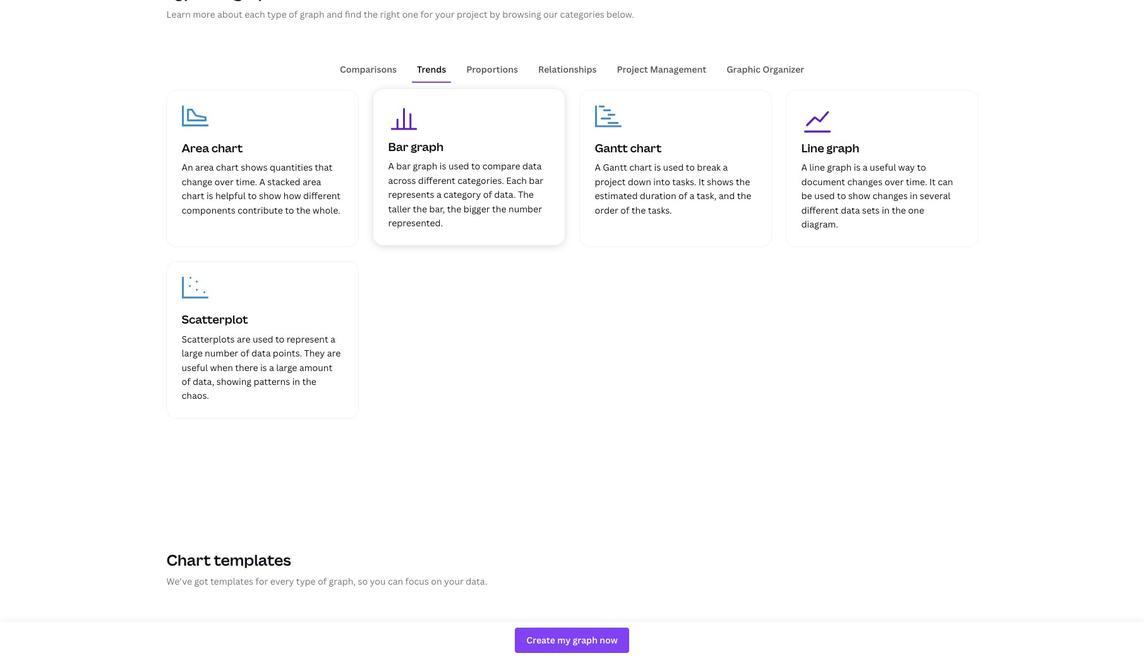 Task type: vqa. For each thing, say whether or not it's contained in the screenshot.
Home to the bottom
no



Task type: locate. For each thing, give the bounding box(es) containing it.
bigger
[[464, 203, 490, 215]]

0 vertical spatial type
[[267, 8, 287, 20]]

2 horizontal spatial different
[[802, 204, 839, 216]]

1 horizontal spatial different
[[418, 174, 456, 186]]

shows
[[241, 161, 268, 174], [707, 176, 734, 188]]

taller
[[388, 203, 411, 215]]

a inside bar graph a bar graph is used to compare data across different categories. each bar represents a category of data. the taller the bar, the bigger the number represented.
[[437, 189, 442, 201]]

over
[[215, 176, 234, 188], [885, 176, 904, 188]]

to left break
[[686, 161, 695, 174]]

project up estimated
[[595, 176, 626, 188]]

it up several
[[930, 176, 936, 188]]

in
[[911, 190, 918, 202], [882, 204, 890, 216], [292, 376, 300, 388]]

type right each
[[267, 8, 287, 20]]

templates
[[214, 549, 291, 570], [210, 575, 254, 587]]

to
[[472, 160, 481, 172], [686, 161, 695, 174], [918, 161, 927, 174], [248, 190, 257, 202], [838, 190, 847, 202], [285, 204, 294, 216], [276, 333, 285, 345]]

2 horizontal spatial in
[[911, 190, 918, 202]]

break
[[698, 161, 721, 174]]

line graph image
[[802, 106, 834, 137]]

0 vertical spatial data
[[523, 160, 542, 172]]

0 horizontal spatial large
[[182, 347, 203, 359]]

different inside area chart an area chart shows quantities that change over time. a stacked area chart is helpful to show how different components contribute to the whole.
[[304, 190, 341, 202]]

2 it from the left
[[930, 176, 936, 188]]

a up estimated
[[595, 161, 601, 174]]

show up "sets"
[[849, 190, 871, 202]]

1 vertical spatial bar
[[529, 174, 544, 186]]

1 vertical spatial type
[[296, 575, 316, 587]]

scatterplots
[[182, 333, 235, 345]]

one
[[402, 8, 419, 20], [909, 204, 925, 216]]

a inside bar graph a bar graph is used to compare data across different categories. each bar represents a category of data. the taller the bar, the bigger the number represented.
[[388, 160, 394, 172]]

project left by
[[457, 8, 488, 20]]

the inside the line graph a line graph is a useful way to document changes over time. it can be used to show changes in several different data sets in the one diagram.
[[892, 204, 907, 216]]

for
[[421, 8, 433, 20], [256, 575, 268, 587]]

proportions
[[467, 63, 518, 75], [467, 630, 518, 642]]

1 vertical spatial project
[[617, 630, 648, 642]]

a
[[723, 161, 728, 174], [863, 161, 868, 174], [437, 189, 442, 201], [690, 190, 695, 202], [331, 333, 336, 345], [269, 361, 274, 373]]

2 vertical spatial data
[[252, 347, 271, 359]]

can right 'you'
[[388, 575, 403, 587]]

1 vertical spatial proportions
[[467, 630, 518, 642]]

a left the line
[[802, 161, 808, 174]]

0 horizontal spatial useful
[[182, 361, 208, 373]]

area down the that
[[303, 176, 321, 188]]

of down categories.
[[483, 189, 492, 201]]

0 vertical spatial project
[[617, 63, 648, 75]]

scatterplot scatterplots are used to represent a large number of data points. they are useful when there is a large amount of data, showing patterns in the chaos.
[[182, 312, 341, 402]]

0 vertical spatial bar
[[397, 160, 411, 172]]

the inside scatterplot scatterplots are used to represent a large number of data points. they are useful when there is a large amount of data, showing patterns in the chaos.
[[302, 376, 317, 388]]

0 vertical spatial and
[[327, 8, 343, 20]]

graphic
[[727, 63, 761, 75]]

shows down break
[[707, 176, 734, 188]]

over up helpful
[[215, 176, 234, 188]]

about
[[217, 8, 243, 20]]

data
[[523, 160, 542, 172], [841, 204, 861, 216], [252, 347, 271, 359]]

number inside bar graph a bar graph is used to compare data across different categories. each bar represents a category of data. the taller the bar, the bigger the number represented.
[[509, 203, 542, 215]]

1 horizontal spatial can
[[938, 176, 954, 188]]

1 time. from the left
[[236, 176, 257, 188]]

one down several
[[909, 204, 925, 216]]

of
[[289, 8, 298, 20], [483, 189, 492, 201], [679, 190, 688, 202], [621, 204, 630, 216], [241, 347, 250, 359], [182, 376, 191, 388], [318, 575, 327, 587]]

used inside the line graph a line graph is a useful way to document changes over time. it can be used to show changes in several different data sets in the one diagram.
[[815, 190, 836, 202]]

for left every
[[256, 575, 268, 587]]

0 vertical spatial templates
[[214, 549, 291, 570]]

1 vertical spatial relationships button
[[534, 624, 602, 648]]

a
[[388, 160, 394, 172], [595, 161, 601, 174], [802, 161, 808, 174], [259, 176, 265, 188]]

0 vertical spatial number
[[509, 203, 542, 215]]

area up change
[[195, 161, 214, 174]]

1 vertical spatial project management button
[[612, 624, 712, 648]]

number
[[509, 203, 542, 215], [205, 347, 238, 359]]

number down the
[[509, 203, 542, 215]]

to inside scatterplot scatterplots are used to represent a large number of data points. they are useful when there is a large amount of data, showing patterns in the chaos.
[[276, 333, 285, 345]]

time.
[[236, 176, 257, 188], [907, 176, 928, 188]]

0 horizontal spatial project
[[457, 8, 488, 20]]

bar,
[[430, 203, 445, 215]]

2 management from the top
[[651, 630, 707, 642]]

0 horizontal spatial data.
[[466, 575, 488, 587]]

of up chaos.
[[182, 376, 191, 388]]

gantt chart image
[[595, 106, 622, 128]]

different inside the line graph a line graph is a useful way to document changes over time. it can be used to show changes in several different data sets in the one diagram.
[[802, 204, 839, 216]]

0 vertical spatial project management button
[[612, 57, 712, 82]]

data. inside bar graph a bar graph is used to compare data across different categories. each bar represents a category of data. the taller the bar, the bigger the number represented.
[[495, 189, 516, 201]]

chart
[[212, 140, 243, 156], [631, 140, 662, 156], [216, 161, 239, 174], [630, 161, 653, 174], [182, 190, 205, 202]]

of inside bar graph a bar graph is used to compare data across different categories. each bar represents a category of data. the taller the bar, the bigger the number represented.
[[483, 189, 492, 201]]

over down way
[[885, 176, 904, 188]]

graph right line
[[827, 140, 860, 156]]

tasks.
[[673, 176, 697, 188], [648, 204, 672, 216]]

useful inside the line graph a line graph is a useful way to document changes over time. it can be used to show changes in several different data sets in the one diagram.
[[870, 161, 897, 174]]

0 vertical spatial changes
[[848, 176, 883, 188]]

and inside gantt chart a gantt chart is used to break a project down into tasks. it shows the estimated duration of a task, and the order of the tasks.
[[719, 190, 735, 202]]

1 vertical spatial and
[[719, 190, 735, 202]]

0 vertical spatial proportions
[[467, 63, 518, 75]]

1 horizontal spatial time.
[[907, 176, 928, 188]]

project management button
[[612, 57, 712, 82], [612, 624, 712, 648]]

0 vertical spatial relationships button
[[534, 57, 602, 82]]

a right break
[[723, 161, 728, 174]]

bar
[[397, 160, 411, 172], [529, 174, 544, 186]]

are right they
[[327, 347, 341, 359]]

time. inside area chart an area chart shows quantities that change over time. a stacked area chart is helpful to show how different components contribute to the whole.
[[236, 176, 257, 188]]

can up several
[[938, 176, 954, 188]]

is up patterns
[[260, 361, 267, 373]]

bar graph a bar graph is used to compare data across different categories. each bar represents a category of data. the taller the bar, the bigger the number represented.
[[388, 139, 544, 229]]

your
[[435, 8, 455, 20], [444, 575, 464, 587]]

proportions button
[[462, 57, 524, 82], [462, 624, 524, 648]]

1 horizontal spatial it
[[930, 176, 936, 188]]

1 horizontal spatial and
[[719, 190, 735, 202]]

and
[[327, 8, 343, 20], [719, 190, 735, 202]]

1 vertical spatial one
[[909, 204, 925, 216]]

it inside the line graph a line graph is a useful way to document changes over time. it can be used to show changes in several different data sets in the one diagram.
[[930, 176, 936, 188]]

0 vertical spatial are
[[237, 333, 251, 345]]

1 vertical spatial area
[[303, 176, 321, 188]]

1 over from the left
[[215, 176, 234, 188]]

1 vertical spatial different
[[304, 190, 341, 202]]

number up when
[[205, 347, 238, 359]]

a left the stacked
[[259, 176, 265, 188]]

they
[[304, 347, 325, 359]]

0 vertical spatial one
[[402, 8, 419, 20]]

0 horizontal spatial over
[[215, 176, 234, 188]]

used inside scatterplot scatterplots are used to represent a large number of data points. they are useful when there is a large amount of data, showing patterns in the chaos.
[[253, 333, 273, 345]]

0 vertical spatial management
[[651, 63, 707, 75]]

are up there
[[237, 333, 251, 345]]

1 vertical spatial project
[[595, 176, 626, 188]]

1 vertical spatial useful
[[182, 361, 208, 373]]

different up whole.
[[304, 190, 341, 202]]

0 vertical spatial project management
[[617, 63, 707, 75]]

0 horizontal spatial one
[[402, 8, 419, 20]]

can
[[938, 176, 954, 188], [388, 575, 403, 587]]

change
[[182, 176, 212, 188]]

the
[[518, 189, 534, 201]]

useful up data,
[[182, 361, 208, 373]]

shows inside area chart an area chart shows quantities that change over time. a stacked area chart is helpful to show how different components contribute to the whole.
[[241, 161, 268, 174]]

1 proportions button from the top
[[462, 57, 524, 82]]

scatterplot
[[182, 312, 248, 327]]

type right every
[[296, 575, 316, 587]]

the
[[364, 8, 378, 20], [736, 176, 751, 188], [738, 190, 752, 202], [413, 203, 427, 215], [447, 203, 462, 215], [493, 203, 507, 215], [296, 204, 311, 216], [632, 204, 646, 216], [892, 204, 907, 216], [302, 376, 317, 388]]

data. right on
[[466, 575, 488, 587]]

is up into
[[655, 161, 661, 174]]

scatterplot image
[[182, 277, 208, 299]]

0 horizontal spatial it
[[699, 176, 705, 188]]

our
[[544, 8, 558, 20]]

a inside the line graph a line graph is a useful way to document changes over time. it can be used to show changes in several different data sets in the one diagram.
[[802, 161, 808, 174]]

and right task,
[[719, 190, 735, 202]]

1 vertical spatial are
[[327, 347, 341, 359]]

used up into
[[664, 161, 684, 174]]

used
[[449, 160, 469, 172], [664, 161, 684, 174], [815, 190, 836, 202], [253, 333, 273, 345]]

duration
[[640, 190, 677, 202]]

0 horizontal spatial number
[[205, 347, 238, 359]]

data up there
[[252, 347, 271, 359]]

to down document
[[838, 190, 847, 202]]

on
[[431, 575, 442, 587]]

sets
[[863, 204, 880, 216]]

0 horizontal spatial data
[[252, 347, 271, 359]]

task,
[[697, 190, 717, 202]]

right
[[380, 8, 400, 20]]

focus
[[406, 575, 429, 587]]

1 horizontal spatial show
[[849, 190, 871, 202]]

useful left way
[[870, 161, 897, 174]]

2 horizontal spatial data
[[841, 204, 861, 216]]

is inside scatterplot scatterplots are used to represent a large number of data points. they are useful when there is a large amount of data, showing patterns in the chaos.
[[260, 361, 267, 373]]

in down amount
[[292, 376, 300, 388]]

more
[[193, 8, 215, 20]]

stacked
[[268, 176, 301, 188]]

line
[[810, 161, 826, 174]]

data. down each
[[495, 189, 516, 201]]

used up categories.
[[449, 160, 469, 172]]

2 time. from the left
[[907, 176, 928, 188]]

0 vertical spatial for
[[421, 8, 433, 20]]

chaos.
[[182, 390, 209, 402]]

tasks. right into
[[673, 176, 697, 188]]

a inside the line graph a line graph is a useful way to document changes over time. it can be used to show changes in several different data sets in the one diagram.
[[863, 161, 868, 174]]

1 horizontal spatial shows
[[707, 176, 734, 188]]

gantt
[[595, 140, 628, 156], [603, 161, 628, 174]]

in left several
[[911, 190, 918, 202]]

useful
[[870, 161, 897, 174], [182, 361, 208, 373]]

gantt up estimated
[[603, 161, 628, 174]]

0 vertical spatial proportions button
[[462, 57, 524, 82]]

area
[[195, 161, 214, 174], [303, 176, 321, 188]]

your left by
[[435, 8, 455, 20]]

used up points.
[[253, 333, 273, 345]]

bar up the
[[529, 174, 544, 186]]

data up each
[[523, 160, 542, 172]]

of inside chart templates we've got templates for every type of graph, so you can focus on your data.
[[318, 575, 327, 587]]

1 project management from the top
[[617, 63, 707, 75]]

1 vertical spatial can
[[388, 575, 403, 587]]

components
[[182, 204, 236, 216]]

1 management from the top
[[651, 63, 707, 75]]

show
[[259, 190, 281, 202], [849, 190, 871, 202]]

2 relationships from the top
[[539, 630, 597, 642]]

0 horizontal spatial and
[[327, 8, 343, 20]]

project management
[[617, 63, 707, 75], [617, 630, 707, 642]]

1 horizontal spatial bar
[[529, 174, 544, 186]]

of left graph,
[[318, 575, 327, 587]]

there
[[235, 361, 258, 373]]

0 horizontal spatial time.
[[236, 176, 257, 188]]

graph up across
[[413, 160, 438, 172]]

a right represent
[[331, 333, 336, 345]]

type
[[267, 8, 287, 20], [296, 575, 316, 587]]

1 vertical spatial for
[[256, 575, 268, 587]]

a inside gantt chart a gantt chart is used to break a project down into tasks. it shows the estimated duration of a task, and the order of the tasks.
[[595, 161, 601, 174]]

the inside area chart an area chart shows quantities that change over time. a stacked area chart is helpful to show how different components contribute to the whole.
[[296, 204, 311, 216]]

1 horizontal spatial area
[[303, 176, 321, 188]]

it
[[699, 176, 705, 188], [930, 176, 936, 188]]

0 horizontal spatial bar
[[397, 160, 411, 172]]

different up bar,
[[418, 174, 456, 186]]

is inside area chart an area chart shows quantities that change over time. a stacked area chart is helpful to show how different components contribute to the whole.
[[207, 190, 213, 202]]

a up across
[[388, 160, 394, 172]]

tasks. down duration
[[648, 204, 672, 216]]

several
[[921, 190, 951, 202]]

a inside area chart an area chart shows quantities that change over time. a stacked area chart is helpful to show how different components contribute to the whole.
[[259, 176, 265, 188]]

is up components
[[207, 190, 213, 202]]

used down document
[[815, 190, 836, 202]]

large down "scatterplots"
[[182, 347, 203, 359]]

to inside bar graph a bar graph is used to compare data across different categories. each bar represents a category of data. the taller the bar, the bigger the number represented.
[[472, 160, 481, 172]]

changes
[[848, 176, 883, 188], [873, 190, 908, 202]]

of right each
[[289, 8, 298, 20]]

1 vertical spatial proportions button
[[462, 624, 524, 648]]

different
[[418, 174, 456, 186], [304, 190, 341, 202], [802, 204, 839, 216]]

it up task,
[[699, 176, 705, 188]]

0 horizontal spatial in
[[292, 376, 300, 388]]

bar up across
[[397, 160, 411, 172]]

1 horizontal spatial data.
[[495, 189, 516, 201]]

1 vertical spatial project management
[[617, 630, 707, 642]]

different inside bar graph a bar graph is used to compare data across different categories. each bar represents a category of data. the taller the bar, the bigger the number represented.
[[418, 174, 456, 186]]

is inside gantt chart a gantt chart is used to break a project down into tasks. it shows the estimated duration of a task, and the order of the tasks.
[[655, 161, 661, 174]]

time. inside the line graph a line graph is a useful way to document changes over time. it can be used to show changes in several different data sets in the one diagram.
[[907, 176, 928, 188]]

is right the line
[[854, 161, 861, 174]]

1 relationships from the top
[[539, 63, 597, 75]]

over inside the line graph a line graph is a useful way to document changes over time. it can be used to show changes in several different data sets in the one diagram.
[[885, 176, 904, 188]]

whole.
[[313, 204, 341, 216]]

and left find
[[327, 8, 343, 20]]

be
[[802, 190, 813, 202]]

project
[[457, 8, 488, 20], [595, 176, 626, 188]]

a up bar,
[[437, 189, 442, 201]]

contribute
[[238, 204, 283, 216]]

represented.
[[388, 217, 443, 229]]

0 vertical spatial data.
[[495, 189, 516, 201]]

relationships
[[539, 63, 597, 75], [539, 630, 597, 642]]

1 vertical spatial relationships
[[539, 630, 597, 642]]

data inside the line graph a line graph is a useful way to document changes over time. it can be used to show changes in several different data sets in the one diagram.
[[841, 204, 861, 216]]

1 vertical spatial changes
[[873, 190, 908, 202]]

1 horizontal spatial one
[[909, 204, 925, 216]]

0 horizontal spatial shows
[[241, 161, 268, 174]]

to up categories.
[[472, 160, 481, 172]]

0 vertical spatial relationships
[[539, 63, 597, 75]]

1 show from the left
[[259, 190, 281, 202]]

is inside the line graph a line graph is a useful way to document changes over time. it can be used to show changes in several different data sets in the one diagram.
[[854, 161, 861, 174]]

management
[[651, 63, 707, 75], [651, 630, 707, 642]]

time. down way
[[907, 176, 928, 188]]

is
[[440, 160, 447, 172], [655, 161, 661, 174], [854, 161, 861, 174], [207, 190, 213, 202], [260, 361, 267, 373]]

area chart image
[[182, 106, 208, 127]]

show up contribute
[[259, 190, 281, 202]]

large down points.
[[276, 361, 297, 373]]

0 vertical spatial shows
[[241, 161, 268, 174]]

one right right
[[402, 8, 419, 20]]

data left "sets"
[[841, 204, 861, 216]]

across
[[388, 174, 416, 186]]

your right on
[[444, 575, 464, 587]]

1 horizontal spatial in
[[882, 204, 890, 216]]

1 vertical spatial large
[[276, 361, 297, 373]]

2 over from the left
[[885, 176, 904, 188]]

proportions for second proportions button from the top of the page
[[467, 630, 518, 642]]

1 horizontal spatial project
[[595, 176, 626, 188]]

useful inside scatterplot scatterplots are used to represent a large number of data points. they are useful when there is a large amount of data, showing patterns in the chaos.
[[182, 361, 208, 373]]

for right right
[[421, 8, 433, 20]]

0 horizontal spatial different
[[304, 190, 341, 202]]

gantt down gantt chart icon
[[595, 140, 628, 156]]

time. up helpful
[[236, 176, 257, 188]]

1 vertical spatial shows
[[707, 176, 734, 188]]

1 horizontal spatial over
[[885, 176, 904, 188]]

2 vertical spatial different
[[802, 204, 839, 216]]

can inside chart templates we've got templates for every type of graph, so you can focus on your data.
[[388, 575, 403, 587]]

trends button
[[412, 57, 452, 82]]

templates right got
[[210, 575, 254, 587]]

categories
[[561, 8, 605, 20]]

0 vertical spatial area
[[195, 161, 214, 174]]

1 proportions from the top
[[467, 63, 518, 75]]

relationships for first "relationships" button from the bottom of the page
[[539, 630, 597, 642]]

0 vertical spatial large
[[182, 347, 203, 359]]

different up diagram.
[[802, 204, 839, 216]]

your inside chart templates we've got templates for every type of graph, so you can focus on your data.
[[444, 575, 464, 587]]

to down how
[[285, 204, 294, 216]]

0 vertical spatial tasks.
[[673, 176, 697, 188]]

2 proportions from the top
[[467, 630, 518, 642]]

shows up the stacked
[[241, 161, 268, 174]]

is up the "category"
[[440, 160, 447, 172]]

a left way
[[863, 161, 868, 174]]

2 vertical spatial in
[[292, 376, 300, 388]]

to up points.
[[276, 333, 285, 345]]

1 horizontal spatial number
[[509, 203, 542, 215]]

bar
[[388, 139, 409, 154]]

it inside gantt chart a gantt chart is used to break a project down into tasks. it shows the estimated duration of a task, and the order of the tasks.
[[699, 176, 705, 188]]

0 vertical spatial useful
[[870, 161, 897, 174]]

0 horizontal spatial can
[[388, 575, 403, 587]]

0 horizontal spatial for
[[256, 575, 268, 587]]

1 vertical spatial tasks.
[[648, 204, 672, 216]]

0 horizontal spatial show
[[259, 190, 281, 202]]

0 vertical spatial can
[[938, 176, 954, 188]]

1 project from the top
[[617, 63, 648, 75]]

one inside the line graph a line graph is a useful way to document changes over time. it can be used to show changes in several different data sets in the one diagram.
[[909, 204, 925, 216]]

graph right "bar"
[[411, 139, 444, 154]]

1 vertical spatial data.
[[466, 575, 488, 587]]

is inside bar graph a bar graph is used to compare data across different categories. each bar represents a category of data. the taller the bar, the bigger the number represented.
[[440, 160, 447, 172]]

1 it from the left
[[699, 176, 705, 188]]

data,
[[193, 376, 215, 388]]

in right "sets"
[[882, 204, 890, 216]]

2 show from the left
[[849, 190, 871, 202]]

templates up every
[[214, 549, 291, 570]]

show inside area chart an area chart shows quantities that change over time. a stacked area chart is helpful to show how different components contribute to the whole.
[[259, 190, 281, 202]]

0 vertical spatial different
[[418, 174, 456, 186]]

show inside the line graph a line graph is a useful way to document changes over time. it can be used to show changes in several different data sets in the one diagram.
[[849, 190, 871, 202]]

1 horizontal spatial useful
[[870, 161, 897, 174]]



Task type: describe. For each thing, give the bounding box(es) containing it.
into
[[654, 176, 671, 188]]

0 horizontal spatial area
[[195, 161, 214, 174]]

graph up document
[[828, 161, 852, 174]]

represents
[[388, 189, 435, 201]]

2 project management button from the top
[[612, 624, 712, 648]]

graph,
[[329, 575, 356, 587]]

project inside gantt chart a gantt chart is used to break a project down into tasks. it shows the estimated duration of a task, and the order of the tasks.
[[595, 176, 626, 188]]

1 relationships button from the top
[[534, 57, 602, 82]]

when
[[210, 361, 233, 373]]

graphic organizer button
[[722, 57, 810, 82]]

diagram.
[[802, 218, 839, 230]]

proportions for 1st proportions button from the top
[[467, 63, 518, 75]]

1 vertical spatial gantt
[[603, 161, 628, 174]]

data inside bar graph a bar graph is used to compare data across different categories. each bar represents a category of data. the taller the bar, the bigger the number represented.
[[523, 160, 542, 172]]

area chart an area chart shows quantities that change over time. a stacked area chart is helpful to show how different components contribute to the whole.
[[182, 140, 341, 216]]

patterns
[[254, 376, 290, 388]]

used inside bar graph a bar graph is used to compare data across different categories. each bar represents a category of data. the taller the bar, the bigger the number represented.
[[449, 160, 469, 172]]

amount
[[300, 361, 333, 373]]

comparisons
[[340, 63, 397, 75]]

shows inside gantt chart a gantt chart is used to break a project down into tasks. it shows the estimated duration of a task, and the order of the tasks.
[[707, 176, 734, 188]]

that
[[315, 161, 333, 174]]

is for gantt chart
[[655, 161, 661, 174]]

0 horizontal spatial type
[[267, 8, 287, 20]]

of up there
[[241, 347, 250, 359]]

so
[[358, 575, 368, 587]]

of down estimated
[[621, 204, 630, 216]]

number inside scatterplot scatterplots are used to represent a large number of data points. they are useful when there is a large amount of data, showing patterns in the chaos.
[[205, 347, 238, 359]]

bar graph image
[[388, 104, 419, 136]]

gantt chart a gantt chart is used to break a project down into tasks. it shows the estimated duration of a task, and the order of the tasks.
[[595, 140, 752, 216]]

how
[[284, 190, 301, 202]]

showing
[[217, 376, 252, 388]]

line graph a line graph is a useful way to document changes over time. it can be used to show changes in several different data sets in the one diagram.
[[802, 140, 954, 230]]

a left task,
[[690, 190, 695, 202]]

compare
[[483, 160, 521, 172]]

each
[[507, 174, 527, 186]]

a up patterns
[[269, 361, 274, 373]]

it for graph
[[930, 176, 936, 188]]

2 project from the top
[[617, 630, 648, 642]]

we've
[[167, 575, 192, 587]]

order
[[595, 204, 619, 216]]

represent
[[287, 333, 329, 345]]

2 proportions button from the top
[[462, 624, 524, 648]]

learn
[[167, 8, 191, 20]]

a for bar
[[388, 160, 394, 172]]

in inside scatterplot scatterplots are used to represent a large number of data points. they are useful when there is a large amount of data, showing patterns in the chaos.
[[292, 376, 300, 388]]

to right way
[[918, 161, 927, 174]]

down
[[628, 176, 652, 188]]

you
[[370, 575, 386, 587]]

to inside gantt chart a gantt chart is used to break a project down into tasks. it shows the estimated duration of a task, and the order of the tasks.
[[686, 161, 695, 174]]

1 project management button from the top
[[612, 57, 712, 82]]

line
[[802, 140, 825, 156]]

relationships for 2nd "relationships" button from the bottom
[[539, 63, 597, 75]]

0 horizontal spatial are
[[237, 333, 251, 345]]

each
[[245, 8, 265, 20]]

a for gantt
[[595, 161, 601, 174]]

1 horizontal spatial are
[[327, 347, 341, 359]]

estimated
[[595, 190, 638, 202]]

categories.
[[458, 174, 504, 186]]

organizer
[[763, 63, 805, 75]]

2 project management from the top
[[617, 630, 707, 642]]

way
[[899, 161, 916, 174]]

can inside the line graph a line graph is a useful way to document changes over time. it can be used to show changes in several different data sets in the one diagram.
[[938, 176, 954, 188]]

by
[[490, 8, 501, 20]]

graph left find
[[300, 8, 325, 20]]

for inside chart templates we've got templates for every type of graph, so you can focus on your data.
[[256, 575, 268, 587]]

a for line
[[802, 161, 808, 174]]

2 relationships button from the top
[[534, 624, 602, 648]]

to up contribute
[[248, 190, 257, 202]]

area
[[182, 140, 209, 156]]

below.
[[607, 8, 635, 20]]

quantities
[[270, 161, 313, 174]]

chart
[[167, 549, 211, 570]]

helpful
[[216, 190, 246, 202]]

1 vertical spatial in
[[882, 204, 890, 216]]

0 vertical spatial gantt
[[595, 140, 628, 156]]

1 vertical spatial templates
[[210, 575, 254, 587]]

data. inside chart templates we've got templates for every type of graph, so you can focus on your data.
[[466, 575, 488, 587]]

0 vertical spatial your
[[435, 8, 455, 20]]

data inside scatterplot scatterplots are used to represent a large number of data points. they are useful when there is a large amount of data, showing patterns in the chaos.
[[252, 347, 271, 359]]

an
[[182, 161, 193, 174]]

1 horizontal spatial tasks.
[[673, 176, 697, 188]]

got
[[194, 575, 208, 587]]

comparisons button
[[335, 57, 402, 82]]

document
[[802, 176, 846, 188]]

is for line graph
[[854, 161, 861, 174]]

used inside gantt chart a gantt chart is used to break a project down into tasks. it shows the estimated duration of a task, and the order of the tasks.
[[664, 161, 684, 174]]

graphic organizer
[[727, 63, 805, 75]]

points.
[[273, 347, 302, 359]]

it for chart
[[699, 176, 705, 188]]

type inside chart templates we've got templates for every type of graph, so you can focus on your data.
[[296, 575, 316, 587]]

browsing
[[503, 8, 542, 20]]

0 vertical spatial project
[[457, 8, 488, 20]]

category
[[444, 189, 481, 201]]

find
[[345, 8, 362, 20]]

learn more about each type of graph and find the right one for your project by browsing our categories below.
[[167, 8, 635, 20]]

trends
[[417, 63, 447, 75]]

every
[[270, 575, 294, 587]]

of left task,
[[679, 190, 688, 202]]

chart templates we've got templates for every type of graph, so you can focus on your data.
[[167, 549, 488, 587]]

is for bar graph
[[440, 160, 447, 172]]

0 horizontal spatial tasks.
[[648, 204, 672, 216]]

1 horizontal spatial large
[[276, 361, 297, 373]]

over inside area chart an area chart shows quantities that change over time. a stacked area chart is helpful to show how different components contribute to the whole.
[[215, 176, 234, 188]]



